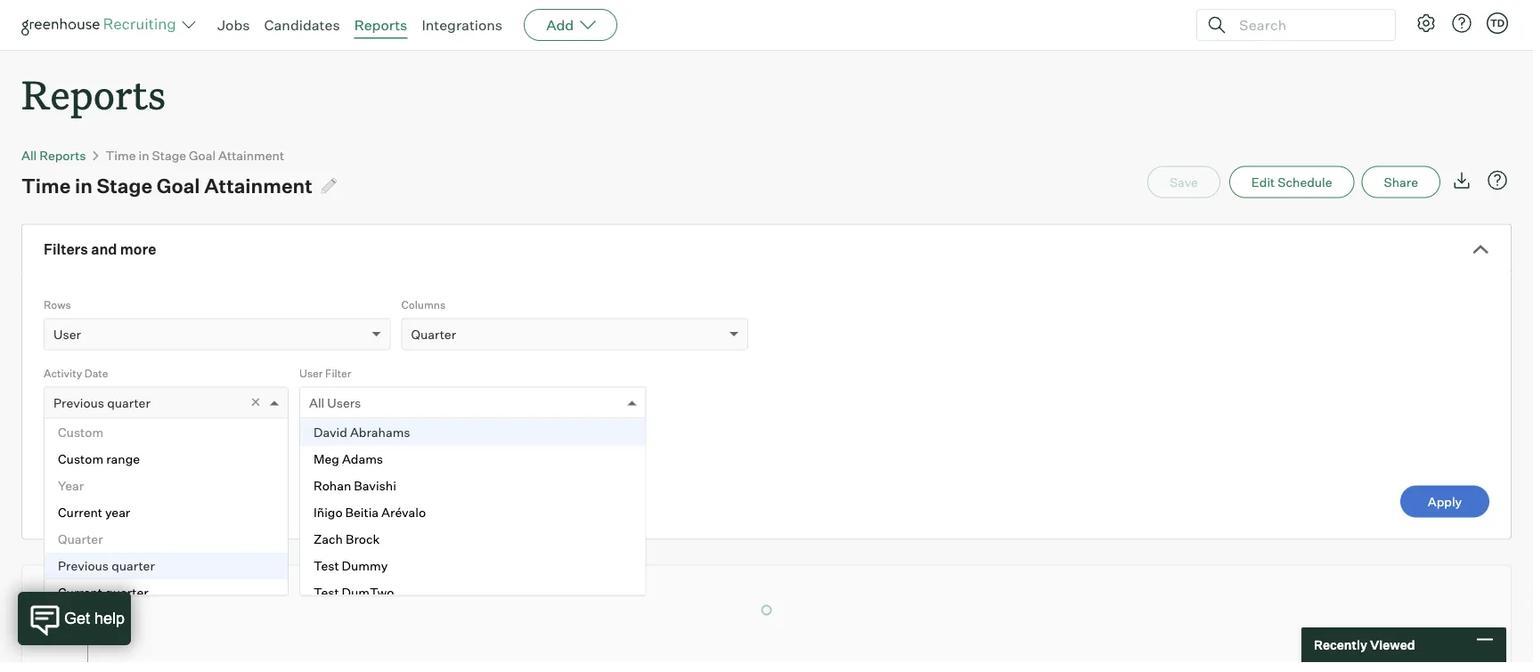 Task type: locate. For each thing, give the bounding box(es) containing it.
1 vertical spatial user
[[299, 367, 323, 380]]

0 vertical spatial test
[[314, 558, 339, 574]]

1 horizontal spatial user
[[299, 367, 323, 380]]

quarter down 'columns'
[[411, 327, 456, 342]]

zach
[[314, 532, 343, 547]]

None field
[[45, 388, 62, 418], [309, 388, 314, 418], [45, 388, 62, 418], [309, 388, 314, 418]]

custom inside option
[[58, 451, 103, 467]]

1 horizontal spatial quarter
[[411, 327, 456, 342]]

previous quarter down 'date'
[[53, 395, 150, 411]]

0 horizontal spatial in
[[75, 173, 93, 198]]

test down 'zach'
[[314, 558, 339, 574]]

reports
[[354, 16, 407, 34], [21, 68, 166, 120], [39, 148, 86, 163]]

td button
[[1483, 9, 1512, 37]]

iñigo beitia arévalo
[[314, 505, 426, 520]]

1 vertical spatial all
[[309, 395, 324, 411]]

quarter up 'only'
[[107, 395, 150, 411]]

0 vertical spatial current
[[58, 505, 102, 520]]

1 test from the top
[[314, 558, 339, 574]]

1 list box from the left
[[45, 419, 288, 633]]

1 vertical spatial attainment
[[204, 173, 313, 198]]

test down test dummy
[[314, 585, 339, 601]]

share
[[1384, 174, 1418, 190]]

Search text field
[[1235, 12, 1379, 38]]

previous inside option
[[58, 558, 109, 574]]

0 vertical spatial quarter
[[107, 395, 150, 411]]

test inside option
[[314, 585, 339, 601]]

available
[[148, 426, 200, 441]]

all for all reports
[[21, 148, 37, 163]]

xychart image
[[44, 566, 1490, 664]]

quarter up current quarter
[[111, 558, 155, 574]]

2 list box from the left
[[300, 419, 645, 606]]

all
[[21, 148, 37, 163], [309, 395, 324, 411]]

test
[[314, 558, 339, 574], [314, 585, 339, 601]]

goals
[[44, 426, 77, 441]]

1 vertical spatial quarter
[[58, 532, 103, 547]]

previous up current quarter
[[58, 558, 109, 574]]

current year option
[[45, 499, 288, 526]]

edit
[[1252, 174, 1275, 190]]

0 horizontal spatial time
[[21, 173, 71, 198]]

meg
[[314, 451, 339, 467]]

1 custom from the top
[[58, 425, 103, 440]]

zach brock option
[[300, 526, 645, 553]]

dummy
[[342, 558, 388, 574]]

0 vertical spatial in
[[139, 148, 149, 163]]

configure image
[[1416, 12, 1437, 34]]

test dummy option
[[300, 553, 645, 580]]

brock
[[346, 532, 380, 547]]

1 horizontal spatial list box
[[300, 419, 645, 606]]

attainment
[[218, 148, 284, 163], [204, 173, 313, 198]]

0 horizontal spatial all
[[21, 148, 37, 163]]

custom
[[58, 425, 103, 440], [58, 451, 103, 467]]

2 custom from the top
[[58, 451, 103, 467]]

1 vertical spatial time in stage goal attainment
[[21, 173, 313, 198]]

td
[[1490, 17, 1505, 29]]

time in stage goal attainment
[[106, 148, 284, 163], [21, 173, 313, 198]]

time down "all reports"
[[21, 173, 71, 198]]

1 vertical spatial previous
[[58, 558, 109, 574]]

the
[[221, 426, 240, 441]]

edit schedule
[[1252, 174, 1332, 190]]

previous
[[53, 395, 104, 411], [58, 558, 109, 574]]

custom for custom range
[[58, 451, 103, 467]]

1 vertical spatial test
[[314, 585, 339, 601]]

0 vertical spatial all
[[21, 148, 37, 163]]

1 horizontal spatial all
[[309, 395, 324, 411]]

1 vertical spatial previous quarter
[[58, 558, 155, 574]]

0 vertical spatial custom
[[58, 425, 103, 440]]

0 horizontal spatial user
[[53, 327, 81, 342]]

meg adams option
[[300, 446, 645, 473]]

2 vertical spatial reports
[[39, 148, 86, 163]]

0 vertical spatial stage
[[152, 148, 186, 163]]

candidates
[[264, 16, 340, 34]]

quarter
[[107, 395, 150, 411], [111, 558, 155, 574], [105, 585, 148, 601]]

previous quarter option down current year option
[[45, 553, 288, 580]]

current down current year
[[58, 585, 102, 601]]

0 vertical spatial user
[[53, 327, 81, 342]]

reports link
[[354, 16, 407, 34]]

bavishi
[[354, 478, 396, 494]]

share button
[[1362, 166, 1441, 198]]

zach brock
[[314, 532, 380, 547]]

1 vertical spatial quarter
[[111, 558, 155, 574]]

current quarter
[[58, 585, 148, 601]]

previous quarter option down 'date'
[[53, 395, 150, 411]]

user
[[53, 327, 81, 342], [299, 367, 323, 380]]

2 current from the top
[[58, 585, 102, 601]]

user left filter
[[299, 367, 323, 380]]

0 vertical spatial previous
[[53, 395, 104, 411]]

dumtwo
[[342, 585, 394, 601]]

quarter option
[[411, 327, 456, 342]]

previous quarter option
[[53, 395, 150, 411], [45, 553, 288, 580]]

list box for previous quarter
[[45, 419, 288, 633]]

time right "all reports" link at left
[[106, 148, 136, 163]]

integrations link
[[422, 16, 503, 34]]

faq image
[[1487, 170, 1508, 191]]

and
[[91, 241, 117, 259]]

activity
[[44, 367, 82, 380]]

last
[[243, 426, 264, 441]]

2 vertical spatial quarter
[[105, 585, 148, 601]]

1 vertical spatial custom
[[58, 451, 103, 467]]

1 vertical spatial reports
[[21, 68, 166, 120]]

custom down data
[[58, 451, 103, 467]]

0 vertical spatial time
[[106, 148, 136, 163]]

1 vertical spatial time
[[21, 173, 71, 198]]

list box
[[45, 419, 288, 633], [300, 419, 645, 606]]

1 vertical spatial current
[[58, 585, 102, 601]]

stage
[[152, 148, 186, 163], [97, 173, 152, 198]]

1 vertical spatial stage
[[97, 173, 152, 198]]

all reports
[[21, 148, 86, 163]]

time
[[106, 148, 136, 163], [21, 173, 71, 198]]

edit schedule button
[[1229, 166, 1355, 198]]

filters
[[44, 241, 88, 259]]

quarter for the bottom the previous quarter option
[[111, 558, 155, 574]]

quarter down year
[[105, 585, 148, 601]]

user for user
[[53, 327, 81, 342]]

quarter for current quarter option
[[105, 585, 148, 601]]

0 vertical spatial time in stage goal attainment
[[106, 148, 284, 163]]

goal
[[189, 148, 216, 163], [157, 173, 200, 198]]

test for test dummy
[[314, 558, 339, 574]]

quarter
[[411, 327, 456, 342], [58, 532, 103, 547]]

previous down activity date
[[53, 395, 104, 411]]

schedule
[[1278, 174, 1332, 190]]

2 test from the top
[[314, 585, 339, 601]]

0 vertical spatial attainment
[[218, 148, 284, 163]]

0 horizontal spatial quarter
[[58, 532, 103, 547]]

test dumtwo option
[[300, 580, 645, 606]]

list box for all users
[[300, 419, 645, 606]]

in
[[139, 148, 149, 163], [75, 173, 93, 198]]

test inside option
[[314, 558, 339, 574]]

previous quarter up current quarter
[[58, 558, 155, 574]]

user down rows
[[53, 327, 81, 342]]

current down year
[[58, 505, 102, 520]]

0 horizontal spatial list box
[[45, 419, 288, 633]]

custom up days
[[58, 425, 103, 440]]

previous quarter
[[53, 395, 150, 411], [58, 558, 155, 574]]

iñigo beitia arévalo option
[[300, 499, 645, 526]]

current
[[58, 505, 102, 520], [58, 585, 102, 601]]

list box containing david abrahams
[[300, 419, 645, 606]]

list box containing custom
[[45, 419, 288, 633]]

quarter down current year
[[58, 532, 103, 547]]

1 current from the top
[[58, 505, 102, 520]]

0 vertical spatial goal
[[189, 148, 216, 163]]

0 vertical spatial previous quarter option
[[53, 395, 150, 411]]

days
[[69, 443, 97, 459]]



Task type: describe. For each thing, give the bounding box(es) containing it.
beitia
[[345, 505, 379, 520]]

1 horizontal spatial time
[[106, 148, 136, 163]]

previous for the top the previous quarter option
[[53, 395, 104, 411]]

custom for custom
[[58, 425, 103, 440]]

0 vertical spatial quarter
[[411, 327, 456, 342]]

filters and more
[[44, 241, 156, 259]]

0 vertical spatial reports
[[354, 16, 407, 34]]

all for all users
[[309, 395, 324, 411]]

current quarter option
[[45, 580, 288, 606]]

abrahams
[[350, 425, 410, 440]]

test dummy
[[314, 558, 388, 574]]

current year
[[58, 505, 130, 520]]

filter
[[325, 367, 351, 380]]

data
[[79, 426, 106, 441]]

jobs link
[[217, 16, 250, 34]]

1 vertical spatial previous quarter option
[[45, 553, 288, 580]]

current for current year
[[58, 505, 102, 520]]

only
[[121, 426, 145, 441]]

td button
[[1487, 12, 1508, 34]]

user filter
[[299, 367, 351, 380]]

test dumtwo
[[314, 585, 394, 601]]

integrations
[[422, 16, 503, 34]]

recently viewed
[[1314, 638, 1415, 653]]

rohan bavishi option
[[300, 473, 645, 499]]

date
[[84, 367, 108, 380]]

meg adams
[[314, 451, 383, 467]]

year
[[105, 505, 130, 520]]

1 vertical spatial in
[[75, 173, 93, 198]]

1 vertical spatial goal
[[157, 173, 200, 198]]

1 horizontal spatial in
[[139, 148, 149, 163]]

quarter for the top the previous quarter option
[[107, 395, 150, 411]]

david
[[314, 425, 347, 440]]

all users
[[309, 395, 361, 411]]

david abrahams option
[[300, 419, 645, 446]]

more
[[120, 241, 156, 259]]

custom range option
[[45, 446, 288, 473]]

goals data is only available for the last 365 days
[[44, 426, 264, 459]]

0 vertical spatial previous quarter
[[53, 395, 150, 411]]

users
[[327, 395, 361, 411]]

year
[[58, 478, 84, 494]]

test for test dumtwo
[[314, 585, 339, 601]]

rohan bavishi
[[314, 478, 396, 494]]

add
[[546, 16, 574, 34]]

activity date
[[44, 367, 108, 380]]

add button
[[524, 9, 618, 41]]

365
[[44, 443, 67, 459]]

apply
[[1428, 494, 1462, 510]]

jobs
[[217, 16, 250, 34]]

range
[[106, 451, 140, 467]]

is
[[108, 426, 118, 441]]

greenhouse recruiting image
[[21, 14, 182, 36]]

current for current quarter
[[58, 585, 102, 601]]

rohan
[[314, 478, 351, 494]]

for
[[202, 426, 218, 441]]

arévalo
[[381, 505, 426, 520]]

candidates link
[[264, 16, 340, 34]]

recently
[[1314, 638, 1367, 653]]

adams
[[342, 451, 383, 467]]

previous for the bottom the previous quarter option
[[58, 558, 109, 574]]

custom range
[[58, 451, 140, 467]]

save and schedule this report to revisit it! element
[[1147, 166, 1229, 198]]

download image
[[1451, 170, 1473, 191]]

iñigo
[[314, 505, 343, 520]]

apply button
[[1400, 486, 1490, 518]]

×
[[250, 392, 261, 412]]

user option
[[53, 327, 81, 342]]

columns
[[401, 298, 446, 312]]

viewed
[[1370, 638, 1415, 653]]

user for user filter
[[299, 367, 323, 380]]

david abrahams
[[314, 425, 410, 440]]

time in stage goal attainment link
[[106, 148, 284, 163]]

all reports link
[[21, 148, 86, 163]]

rows
[[44, 298, 71, 312]]



Task type: vqa. For each thing, say whether or not it's contained in the screenshot.
no-reply@us.greenhouse-mail.io "link"
no



